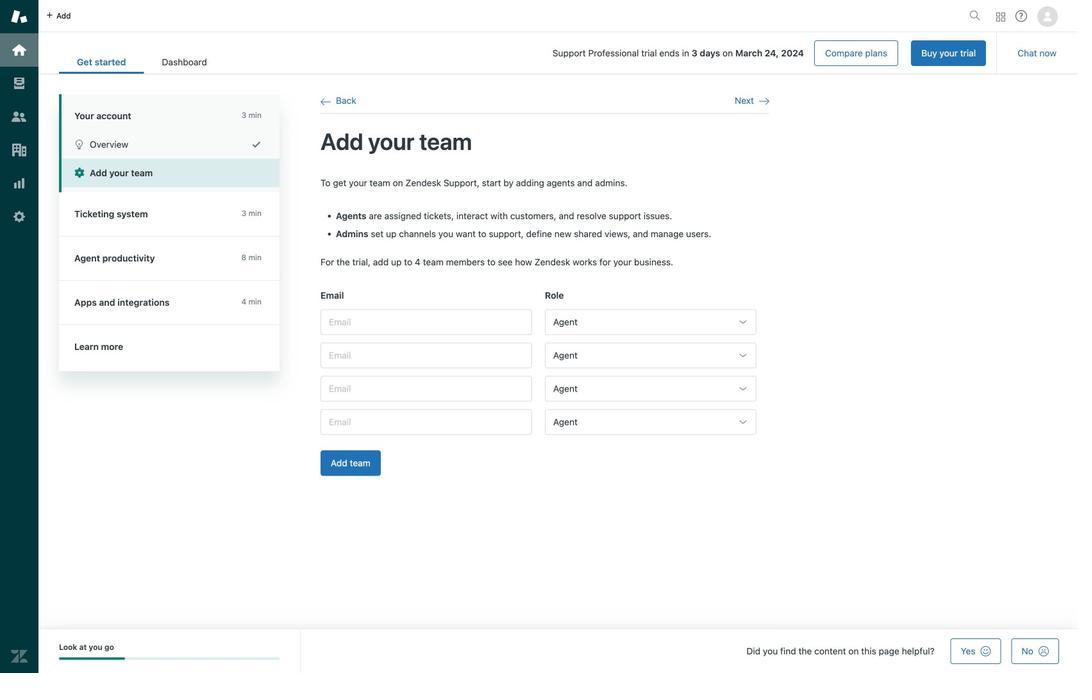 Task type: vqa. For each thing, say whether or not it's contained in the screenshot.
grid
no



Task type: locate. For each thing, give the bounding box(es) containing it.
heading
[[59, 94, 280, 130]]

2 email field from the top
[[321, 343, 532, 368]]

organizations image
[[11, 142, 28, 158]]

zendesk image
[[11, 649, 28, 665]]

tab list
[[59, 50, 225, 74]]

1 email field from the top
[[321, 309, 532, 335]]

tab
[[144, 50, 225, 74]]

Email field
[[321, 309, 532, 335], [321, 343, 532, 368], [321, 376, 532, 402], [321, 410, 532, 435]]

get started image
[[11, 42, 28, 58]]

progress bar
[[59, 658, 280, 660]]

customers image
[[11, 108, 28, 125]]

zendesk products image
[[997, 13, 1006, 21]]

3 email field from the top
[[321, 376, 532, 402]]

March 24, 2024 text field
[[736, 48, 805, 58]]



Task type: describe. For each thing, give the bounding box(es) containing it.
reporting image
[[11, 175, 28, 192]]

main element
[[0, 0, 38, 674]]

admin image
[[11, 209, 28, 225]]

get help image
[[1016, 10, 1028, 22]]

zendesk support image
[[11, 8, 28, 25]]

views image
[[11, 75, 28, 92]]

4 email field from the top
[[321, 410, 532, 435]]



